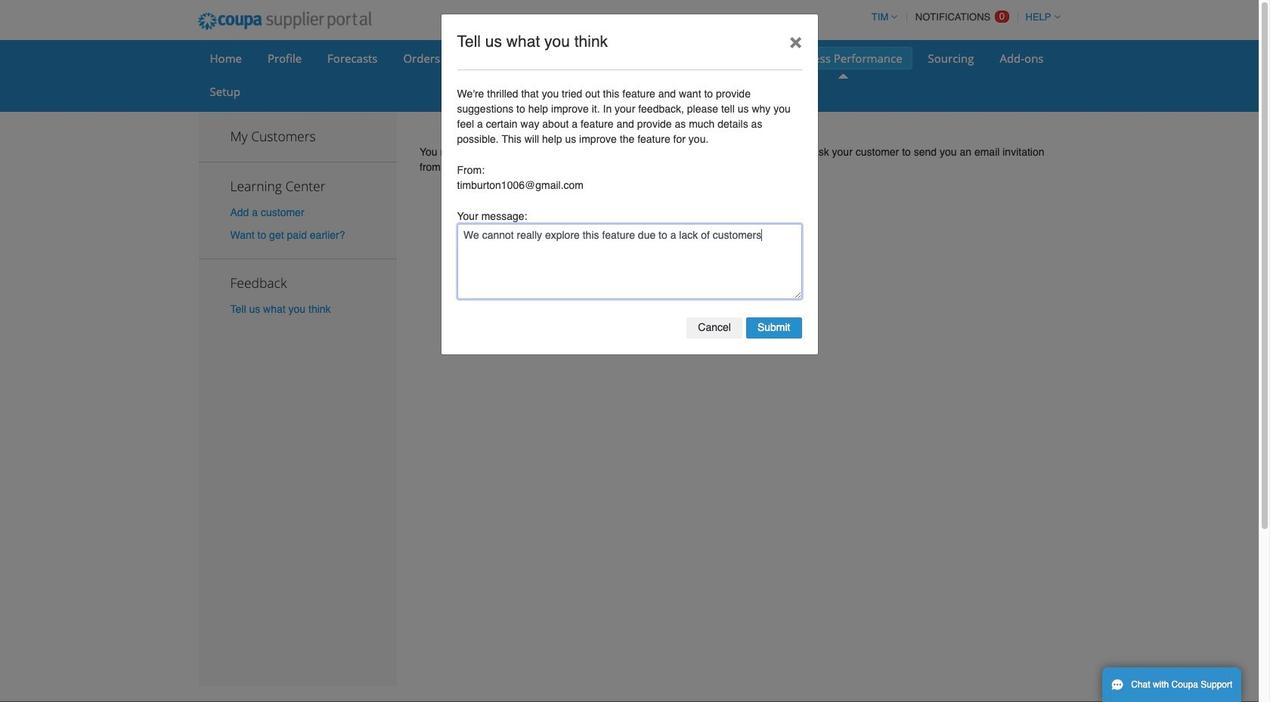Task type: vqa. For each thing, say whether or not it's contained in the screenshot.
Coupa Supplier Portal image
yes



Task type: locate. For each thing, give the bounding box(es) containing it.
dialog
[[441, 13, 819, 356]]

coupa supplier portal image
[[187, 2, 382, 40]]

None text field
[[457, 224, 802, 300]]



